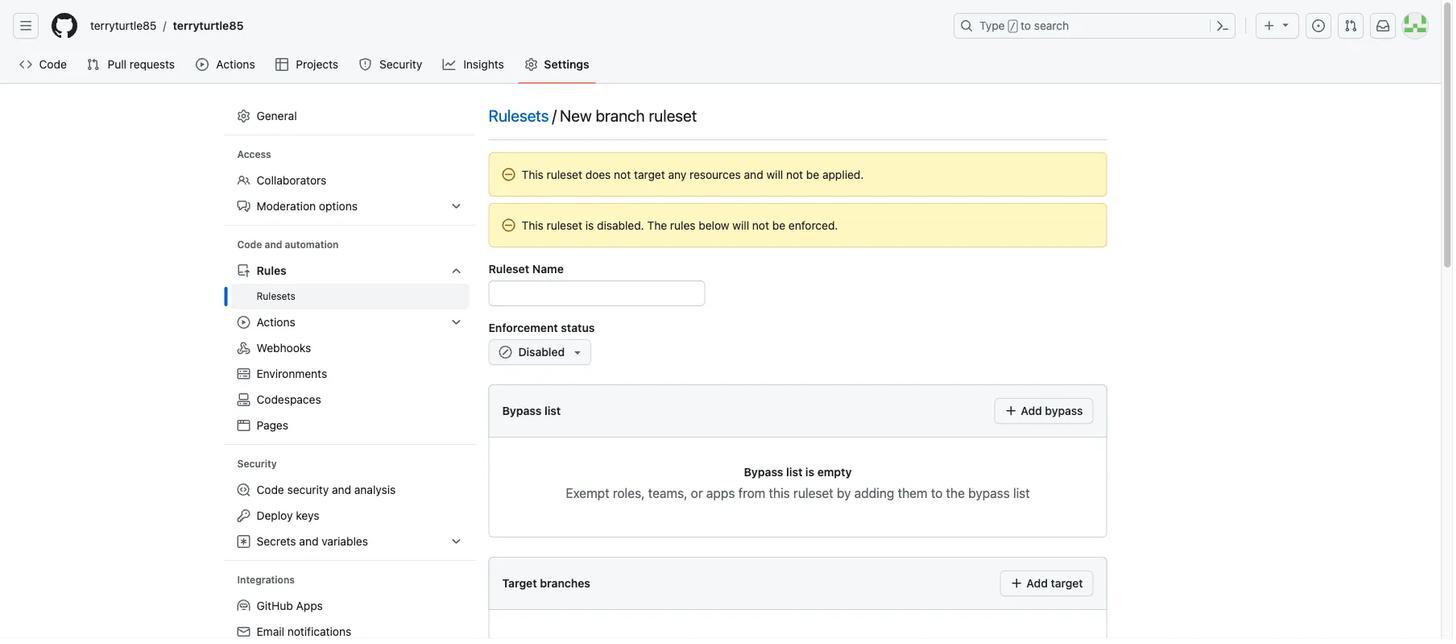 Task type: vqa. For each thing, say whether or not it's contained in the screenshot.
Code to the middle
yes



Task type: describe. For each thing, give the bounding box(es) containing it.
graph image
[[443, 58, 456, 71]]

people image
[[237, 174, 250, 187]]

no entry image
[[503, 219, 515, 232]]

chevron down image
[[450, 264, 463, 277]]

integrations list
[[231, 593, 469, 639]]

moderation
[[257, 199, 316, 213]]

table image
[[276, 58, 288, 71]]

type
[[980, 19, 1005, 32]]

enforcement status
[[489, 321, 595, 334]]

gear image inside settings "link"
[[525, 58, 538, 71]]

rulesets for rulesets / new branch ruleset
[[489, 106, 549, 125]]

2 terryturtle85 from the left
[[173, 19, 244, 32]]

server image
[[237, 367, 250, 380]]

exempt
[[566, 486, 610, 501]]

pull requests
[[108, 58, 175, 71]]

enforcement
[[489, 321, 558, 334]]

secrets
[[257, 535, 296, 548]]

/ for terryturtle85
[[163, 19, 166, 32]]

ruleset right branch
[[649, 106, 697, 125]]

collaborators link
[[231, 168, 469, 193]]

access
[[237, 149, 271, 160]]

pages link
[[231, 413, 469, 438]]

add target button
[[1001, 571, 1094, 596]]

below
[[699, 218, 730, 232]]

branches
[[540, 577, 591, 590]]

code security and analysis
[[257, 483, 396, 496]]

apps
[[296, 599, 323, 612]]

add bypass
[[1018, 404, 1084, 417]]

resources
[[690, 168, 741, 181]]

settings
[[544, 58, 590, 71]]

and up rules
[[265, 239, 282, 250]]

bypass for bypass list
[[503, 404, 542, 417]]

ruleset name
[[489, 262, 564, 275]]

plus image
[[1011, 577, 1024, 590]]

git pull request image
[[87, 58, 99, 71]]

apps
[[707, 486, 735, 501]]

security link
[[353, 52, 430, 77]]

codespaces image
[[237, 393, 250, 406]]

add target
[[1024, 577, 1084, 590]]

pull
[[108, 58, 127, 71]]

search
[[1035, 19, 1070, 32]]

requests
[[130, 58, 175, 71]]

the
[[947, 486, 965, 501]]

bypass list is empty exempt roles , teams, or apps from this ruleset by adding them to the bypass list
[[566, 465, 1031, 501]]

rules list
[[231, 284, 469, 309]]

moderation options button
[[231, 193, 469, 219]]

new
[[560, 106, 592, 125]]

0 horizontal spatial target
[[634, 168, 665, 181]]

github apps link
[[231, 593, 469, 619]]

actions button
[[231, 309, 469, 335]]

disabled
[[519, 345, 565, 359]]

this
[[769, 486, 790, 501]]

environments
[[257, 367, 327, 380]]

terryturtle85 / terryturtle85
[[90, 19, 244, 32]]

bypass for bypass list is empty exempt roles , teams, or apps from this ruleset by adding them to the bypass list
[[744, 465, 784, 478]]

this for this ruleset is disabled. the rules below will not be enforced.
[[522, 218, 544, 232]]

type / to search
[[980, 19, 1070, 32]]

notifications
[[288, 625, 352, 638]]

to inside 'bypass list is empty exempt roles , teams, or apps from this ruleset by adding them to the bypass list'
[[932, 486, 943, 501]]

webhooks link
[[231, 335, 469, 361]]

code security and analysis link
[[231, 477, 469, 503]]

shield image
[[359, 58, 372, 71]]

general link
[[231, 103, 469, 129]]

keys
[[296, 509, 320, 522]]

codespaces link
[[231, 387, 469, 413]]

command palette image
[[1217, 19, 1230, 32]]

is for roles
[[806, 465, 815, 478]]

code and automation
[[237, 239, 339, 250]]

ruleset up name at the top left of page
[[547, 218, 583, 232]]

github
[[257, 599, 293, 612]]

1 horizontal spatial plus image
[[1264, 19, 1277, 32]]

key image
[[237, 509, 250, 522]]

add bypass button
[[995, 398, 1094, 424]]

1 horizontal spatial will
[[767, 168, 784, 181]]

notifications image
[[1377, 19, 1390, 32]]

0 vertical spatial actions
[[216, 58, 255, 71]]

2 terryturtle85 link from the left
[[166, 13, 250, 39]]

no entry image
[[503, 168, 515, 181]]

the
[[648, 218, 667, 232]]

ruleset
[[489, 262, 530, 275]]

projects
[[296, 58, 339, 71]]

code image
[[19, 58, 32, 71]]

email notifications link
[[231, 619, 469, 639]]

git pull request image
[[1345, 19, 1358, 32]]

automation
[[285, 239, 339, 250]]

and inside dropdown button
[[299, 535, 319, 548]]

empty
[[818, 465, 852, 478]]

or
[[691, 486, 703, 501]]

codescan image
[[237, 484, 250, 496]]

security
[[287, 483, 329, 496]]

integrations
[[237, 574, 295, 586]]

applied.
[[823, 168, 864, 181]]

0 vertical spatial triangle down image
[[1280, 18, 1293, 31]]

by
[[837, 486, 852, 501]]

security inside security link
[[380, 58, 422, 71]]

repo push image
[[237, 264, 250, 277]]

does
[[586, 168, 611, 181]]

github apps
[[257, 599, 323, 612]]

1 vertical spatial rulesets link
[[231, 284, 469, 309]]

Ruleset Name text field
[[490, 281, 705, 305]]

codespaces
[[257, 393, 321, 406]]

disabled button
[[489, 339, 592, 365]]

code and automation list
[[231, 258, 469, 438]]

environments link
[[231, 361, 469, 387]]

this ruleset is disabled. the rules below will not be enforced.
[[522, 218, 839, 232]]

list for bypass list is empty exempt roles , teams, or apps from this ruleset by adding them to the bypass list
[[787, 465, 803, 478]]

deploy keys
[[257, 509, 320, 522]]

list for bypass list
[[545, 404, 561, 417]]

any
[[668, 168, 687, 181]]

/ for type
[[1010, 21, 1016, 32]]



Task type: locate. For each thing, give the bounding box(es) containing it.
0 vertical spatial security
[[380, 58, 422, 71]]

0 horizontal spatial actions
[[216, 58, 255, 71]]

/
[[163, 19, 166, 32], [1010, 21, 1016, 32], [552, 106, 557, 125]]

0 horizontal spatial bypass
[[969, 486, 1010, 501]]

/ right the type
[[1010, 21, 1016, 32]]

1 vertical spatial bypass
[[744, 465, 784, 478]]

1 horizontal spatial actions
[[257, 316, 296, 329]]

1 vertical spatial gear image
[[237, 110, 250, 123]]

triangle down image left issue opened icon
[[1280, 18, 1293, 31]]

target inside 'popup button'
[[1051, 577, 1084, 590]]

terryturtle85 up play image
[[173, 19, 244, 32]]

ruleset
[[649, 106, 697, 125], [547, 168, 583, 181], [547, 218, 583, 232], [794, 486, 834, 501]]

list
[[84, 13, 945, 39]]

webhook image
[[237, 342, 250, 355]]

is for rules
[[586, 218, 594, 232]]

0 vertical spatial will
[[767, 168, 784, 181]]

target left any
[[634, 168, 665, 181]]

2 horizontal spatial /
[[1010, 21, 1016, 32]]

bypass
[[503, 404, 542, 417], [744, 465, 784, 478]]

0 horizontal spatial list
[[545, 404, 561, 417]]

1 horizontal spatial terryturtle85 link
[[166, 13, 250, 39]]

ruleset down empty
[[794, 486, 834, 501]]

/ for rulesets
[[552, 106, 557, 125]]

0 horizontal spatial terryturtle85 link
[[84, 13, 163, 39]]

0 vertical spatial is
[[586, 218, 594, 232]]

teams,
[[649, 486, 688, 501]]

will right resources
[[767, 168, 784, 181]]

and right resources
[[744, 168, 764, 181]]

1 horizontal spatial bypass
[[1046, 404, 1084, 417]]

1 terryturtle85 from the left
[[90, 19, 157, 32]]

is left empty
[[806, 465, 815, 478]]

1 horizontal spatial bypass
[[744, 465, 784, 478]]

code inside security list
[[257, 483, 284, 496]]

enforced.
[[789, 218, 839, 232]]

1 vertical spatial to
[[932, 486, 943, 501]]

code for code and automation
[[237, 239, 262, 250]]

is inside 'bypass list is empty exempt roles , teams, or apps from this ruleset by adding them to the bypass list'
[[806, 465, 815, 478]]

security list
[[231, 477, 469, 554]]

not right does
[[614, 168, 631, 181]]

rules
[[670, 218, 696, 232]]

target branches
[[503, 577, 591, 590]]

code up deploy
[[257, 483, 284, 496]]

projects link
[[269, 52, 346, 77]]

rulesets inside rules list
[[257, 291, 296, 302]]

security right shield image
[[380, 58, 422, 71]]

settings link
[[519, 52, 596, 77]]

this ruleset does not target any resources and will not be applied.
[[522, 168, 864, 181]]

/ inside terryturtle85 / terryturtle85
[[163, 19, 166, 32]]

this for this ruleset does not target any resources and will not be applied.
[[522, 168, 544, 181]]

email
[[257, 625, 285, 638]]

deploy
[[257, 509, 293, 522]]

0 vertical spatial bypass
[[503, 404, 542, 417]]

bypass inside button
[[1046, 404, 1084, 417]]

1 horizontal spatial gear image
[[525, 58, 538, 71]]

gear image inside general link
[[237, 110, 250, 123]]

insights link
[[437, 52, 512, 77]]

be left applied.
[[807, 168, 820, 181]]

list up 'this'
[[787, 465, 803, 478]]

0 horizontal spatial be
[[773, 218, 786, 232]]

rules
[[257, 264, 287, 277]]

disabled.
[[597, 218, 645, 232]]

bypass inside 'bypass list is empty exempt roles , teams, or apps from this ruleset by adding them to the bypass list'
[[969, 486, 1010, 501]]

0 vertical spatial to
[[1021, 19, 1032, 32]]

add for target
[[1027, 577, 1048, 590]]

0 vertical spatial list
[[545, 404, 561, 417]]

code right code image
[[39, 58, 67, 71]]

0 vertical spatial gear image
[[525, 58, 538, 71]]

code for code security and analysis
[[257, 483, 284, 496]]

actions inside dropdown button
[[257, 316, 296, 329]]

1 horizontal spatial rulesets
[[489, 106, 549, 125]]

variables
[[322, 535, 368, 548]]

pull requests link
[[80, 52, 183, 77]]

add inside button
[[1021, 404, 1043, 417]]

terryturtle85 up pull in the top left of the page
[[90, 19, 157, 32]]

0 horizontal spatial gear image
[[237, 110, 250, 123]]

is
[[586, 218, 594, 232], [806, 465, 815, 478]]

this right no entry icon
[[522, 168, 544, 181]]

0 vertical spatial be
[[807, 168, 820, 181]]

1 horizontal spatial is
[[806, 465, 815, 478]]

1 horizontal spatial target
[[1051, 577, 1084, 590]]

/ left new
[[552, 106, 557, 125]]

add inside 'popup button'
[[1027, 577, 1048, 590]]

is left disabled.
[[586, 218, 594, 232]]

not left applied.
[[787, 168, 804, 181]]

actions up webhooks
[[257, 316, 296, 329]]

rules button
[[231, 258, 469, 284]]

1 vertical spatial will
[[733, 218, 750, 232]]

plus image inside add bypass button
[[1006, 405, 1018, 417]]

0 horizontal spatial will
[[733, 218, 750, 232]]

terryturtle85
[[90, 19, 157, 32], [173, 19, 244, 32]]

1 vertical spatial target
[[1051, 577, 1084, 590]]

0 horizontal spatial is
[[586, 218, 594, 232]]

list right the
[[1014, 486, 1031, 501]]

mail image
[[237, 625, 250, 638]]

and
[[744, 168, 764, 181], [265, 239, 282, 250], [332, 483, 351, 496], [299, 535, 319, 548]]

0 vertical spatial target
[[634, 168, 665, 181]]

1 vertical spatial is
[[806, 465, 815, 478]]

0 vertical spatial code
[[39, 58, 67, 71]]

rulesets down rules
[[257, 291, 296, 302]]

browser image
[[237, 419, 250, 432]]

access list
[[231, 168, 469, 219]]

list containing terryturtle85 / terryturtle85
[[84, 13, 945, 39]]

1 horizontal spatial to
[[1021, 19, 1032, 32]]

security up codescan image
[[237, 458, 277, 469]]

1 horizontal spatial security
[[380, 58, 422, 71]]

code for code
[[39, 58, 67, 71]]

1 terryturtle85 link from the left
[[84, 13, 163, 39]]

target right plus icon
[[1051, 577, 1084, 590]]

/ up requests
[[163, 19, 166, 32]]

0 horizontal spatial rulesets link
[[231, 284, 469, 309]]

plus image
[[1264, 19, 1277, 32], [1006, 405, 1018, 417]]

and up deploy keys link
[[332, 483, 351, 496]]

secrets and variables button
[[231, 529, 469, 554]]

to left search
[[1021, 19, 1032, 32]]

1 horizontal spatial terryturtle85
[[173, 19, 244, 32]]

adding
[[855, 486, 895, 501]]

1 vertical spatial plus image
[[1006, 405, 1018, 417]]

triangle down image
[[1280, 18, 1293, 31], [572, 346, 584, 359]]

actions right play image
[[216, 58, 255, 71]]

add
[[1021, 404, 1043, 417], [1027, 577, 1048, 590]]

email notifications
[[257, 625, 352, 638]]

bypass list
[[503, 404, 561, 417]]

1 horizontal spatial list
[[787, 465, 803, 478]]

1 this from the top
[[522, 168, 544, 181]]

analysis
[[354, 483, 396, 496]]

list down "disabled" in the bottom left of the page
[[545, 404, 561, 417]]

1 vertical spatial add
[[1027, 577, 1048, 590]]

1 vertical spatial actions
[[257, 316, 296, 329]]

1 horizontal spatial /
[[552, 106, 557, 125]]

1 horizontal spatial not
[[753, 218, 770, 232]]

deploy keys link
[[231, 503, 469, 529]]

1 vertical spatial code
[[237, 239, 262, 250]]

triangle down image down status
[[572, 346, 584, 359]]

gear image left settings at the left top of page
[[525, 58, 538, 71]]

1 horizontal spatial rulesets link
[[489, 103, 549, 127]]

2 this from the top
[[522, 218, 544, 232]]

not
[[614, 168, 631, 181], [787, 168, 804, 181], [753, 218, 770, 232]]

sc 9kayk9 0 image
[[499, 346, 512, 359]]

rulesets link left new
[[489, 103, 549, 127]]

webhooks
[[257, 341, 311, 355]]

bypass up from
[[744, 465, 784, 478]]

gear image
[[525, 58, 538, 71], [237, 110, 250, 123]]

insights
[[464, 58, 504, 71]]

2 horizontal spatial list
[[1014, 486, 1031, 501]]

actions
[[216, 58, 255, 71], [257, 316, 296, 329]]

1 vertical spatial this
[[522, 218, 544, 232]]

1 horizontal spatial be
[[807, 168, 820, 181]]

terryturtle85 link up play image
[[166, 13, 250, 39]]

pages
[[257, 419, 288, 432]]

secrets and variables
[[257, 535, 368, 548]]

2 vertical spatial code
[[257, 483, 284, 496]]

1 vertical spatial triangle down image
[[572, 346, 584, 359]]

them
[[898, 486, 928, 501]]

0 vertical spatial add
[[1021, 404, 1043, 417]]

be left enforced.
[[773, 218, 786, 232]]

bypass down sc 9kayk9 0 image
[[503, 404, 542, 417]]

0 horizontal spatial security
[[237, 458, 277, 469]]

rulesets link up webhooks link
[[231, 284, 469, 309]]

0 vertical spatial rulesets
[[489, 106, 549, 125]]

name
[[533, 262, 564, 275]]

will
[[767, 168, 784, 181], [733, 218, 750, 232]]

rulesets for rulesets
[[257, 291, 296, 302]]

general
[[257, 109, 297, 123]]

0 horizontal spatial to
[[932, 486, 943, 501]]

bypass inside 'bypass list is empty exempt roles , teams, or apps from this ruleset by adding them to the bypass list'
[[744, 465, 784, 478]]

2 vertical spatial list
[[1014, 486, 1031, 501]]

code link
[[13, 52, 74, 77]]

rulesets left new
[[489, 106, 549, 125]]

1 vertical spatial be
[[773, 218, 786, 232]]

0 vertical spatial bypass
[[1046, 404, 1084, 417]]

0 horizontal spatial /
[[163, 19, 166, 32]]

0 horizontal spatial triangle down image
[[572, 346, 584, 359]]

0 horizontal spatial terryturtle85
[[90, 19, 157, 32]]

issue opened image
[[1313, 19, 1326, 32]]

ruleset left does
[[547, 168, 583, 181]]

and down the keys
[[299, 535, 319, 548]]

/ inside type / to search
[[1010, 21, 1016, 32]]

play image
[[196, 58, 209, 71]]

1 vertical spatial security
[[237, 458, 277, 469]]

add for bypass
[[1021, 404, 1043, 417]]

,
[[642, 486, 645, 501]]

0 vertical spatial this
[[522, 168, 544, 181]]

0 horizontal spatial bypass
[[503, 404, 542, 417]]

gear image left general
[[237, 110, 250, 123]]

not right below at top
[[753, 218, 770, 232]]

status
[[561, 321, 595, 334]]

code up the repo push icon
[[237, 239, 262, 250]]

security
[[380, 58, 422, 71], [237, 458, 277, 469]]

0 horizontal spatial not
[[614, 168, 631, 181]]

1 vertical spatial rulesets
[[257, 291, 296, 302]]

terryturtle85 link up pull in the top left of the page
[[84, 13, 163, 39]]

rulesets / new branch ruleset
[[489, 106, 697, 125]]

roles
[[613, 486, 642, 501]]

1 horizontal spatial triangle down image
[[1280, 18, 1293, 31]]

target
[[503, 577, 537, 590]]

2 horizontal spatial not
[[787, 168, 804, 181]]

from
[[739, 486, 766, 501]]

0 horizontal spatial rulesets
[[257, 291, 296, 302]]

terryturtle85 link
[[84, 13, 163, 39], [166, 13, 250, 39]]

to left the
[[932, 486, 943, 501]]

to
[[1021, 19, 1032, 32], [932, 486, 943, 501]]

will right below at top
[[733, 218, 750, 232]]

this right no entry image
[[522, 218, 544, 232]]

list
[[545, 404, 561, 417], [787, 465, 803, 478], [1014, 486, 1031, 501]]

bypass
[[1046, 404, 1084, 417], [969, 486, 1010, 501]]

ruleset inside 'bypass list is empty exempt roles , teams, or apps from this ruleset by adding them to the bypass list'
[[794, 486, 834, 501]]

rulesets link
[[489, 103, 549, 127], [231, 284, 469, 309]]

0 horizontal spatial plus image
[[1006, 405, 1018, 417]]

1 vertical spatial list
[[787, 465, 803, 478]]

hubot image
[[237, 600, 250, 612]]

actions link
[[190, 52, 263, 77]]

1 vertical spatial bypass
[[969, 486, 1010, 501]]

homepage image
[[52, 13, 77, 39]]

moderation options
[[257, 199, 358, 213]]

0 vertical spatial plus image
[[1264, 19, 1277, 32]]

collaborators
[[257, 174, 327, 187]]

0 vertical spatial rulesets link
[[489, 103, 549, 127]]

branch
[[596, 106, 645, 125]]



